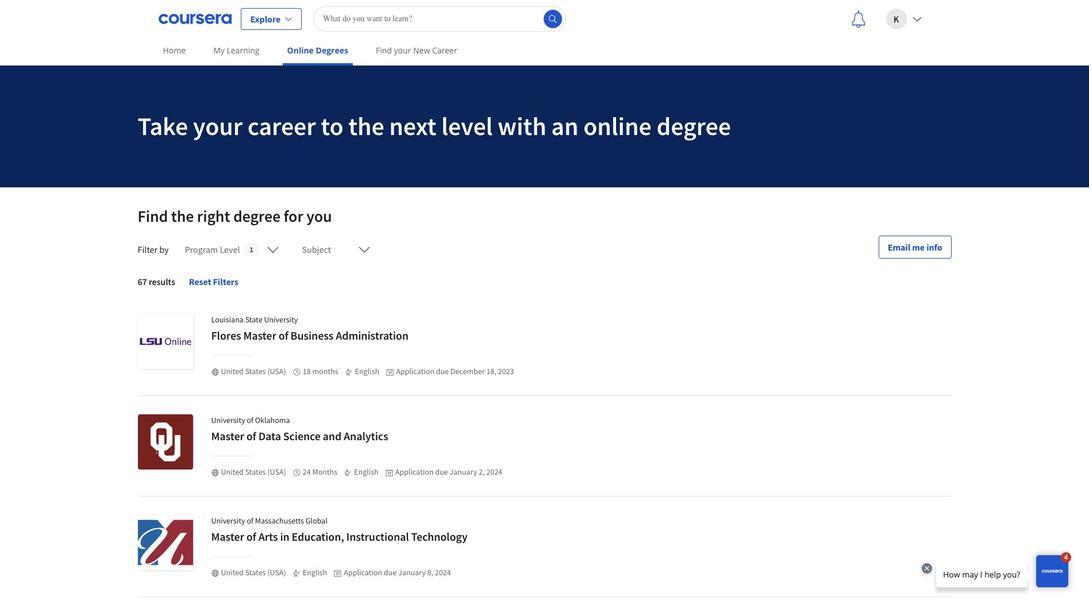 Task type: locate. For each thing, give the bounding box(es) containing it.
with
[[498, 110, 546, 142]]

1 vertical spatial united states (usa)
[[221, 467, 286, 477]]

1 horizontal spatial 2024
[[486, 467, 502, 477]]

application
[[396, 366, 435, 377], [395, 467, 434, 477], [344, 567, 382, 578]]

due left the december
[[436, 366, 449, 377]]

january left 8,
[[398, 567, 426, 578]]

reset filters button
[[180, 268, 248, 295]]

find the right degree for you
[[138, 206, 332, 227]]

states
[[245, 366, 266, 377], [245, 467, 266, 477], [245, 567, 266, 578]]

master inside university of massachusetts global master of arts in education, instructional technology
[[211, 529, 244, 544]]

united states (usa) for arts
[[221, 567, 286, 578]]

email me info button
[[879, 236, 952, 259]]

None search field
[[313, 6, 566, 31]]

find for find the right degree for you
[[138, 206, 168, 227]]

1 horizontal spatial your
[[394, 45, 411, 56]]

find up filter by
[[138, 206, 168, 227]]

united states (usa)
[[221, 366, 286, 377], [221, 467, 286, 477], [221, 567, 286, 578]]

1 vertical spatial university
[[211, 415, 245, 425]]

january for 8,
[[398, 567, 426, 578]]

0 vertical spatial january
[[450, 467, 477, 477]]

3 states from the top
[[245, 567, 266, 578]]

2 vertical spatial (usa)
[[267, 567, 286, 578]]

oklahoma
[[255, 415, 290, 425]]

0 vertical spatial 2024
[[486, 467, 502, 477]]

united states (usa) down flores
[[221, 366, 286, 377]]

of left arts
[[246, 529, 256, 544]]

my
[[213, 45, 225, 56]]

home link
[[158, 37, 190, 63]]

english down "administration"
[[355, 366, 379, 377]]

by
[[159, 244, 169, 255]]

1 vertical spatial the
[[171, 206, 194, 227]]

1 horizontal spatial january
[[450, 467, 477, 477]]

reset
[[189, 276, 211, 287]]

(usa) for arts
[[267, 567, 286, 578]]

the left right at the top left of page
[[171, 206, 194, 227]]

(usa)
[[267, 366, 286, 377], [267, 467, 286, 477], [267, 567, 286, 578]]

master down state
[[243, 328, 276, 343]]

application for master of data science and analytics
[[395, 467, 434, 477]]

2 vertical spatial master
[[211, 529, 244, 544]]

2 vertical spatial states
[[245, 567, 266, 578]]

0 vertical spatial english
[[355, 366, 379, 377]]

email me info
[[888, 241, 943, 253]]

data
[[259, 429, 281, 443]]

massachusetts
[[255, 516, 304, 526]]

analytics
[[344, 429, 388, 443]]

your for take
[[193, 110, 243, 142]]

master left arts
[[211, 529, 244, 544]]

english down analytics
[[354, 467, 379, 477]]

university left oklahoma at bottom
[[211, 415, 245, 425]]

states down arts
[[245, 567, 266, 578]]

your right take
[[193, 110, 243, 142]]

states left 18
[[245, 366, 266, 377]]

of
[[279, 328, 288, 343], [247, 415, 253, 425], [246, 429, 256, 443], [247, 516, 253, 526], [246, 529, 256, 544]]

explore button
[[241, 8, 302, 30]]

(usa) left '24'
[[267, 467, 286, 477]]

2024 right 8,
[[435, 567, 451, 578]]

louisiana state university flores master of business administration
[[211, 314, 409, 343]]

find left new
[[376, 45, 392, 56]]

master left data
[[211, 429, 244, 443]]

science
[[283, 429, 321, 443]]

1 vertical spatial january
[[398, 567, 426, 578]]

0 horizontal spatial degree
[[233, 206, 281, 227]]

university inside university of massachusetts global master of arts in education, instructional technology
[[211, 516, 245, 526]]

2 vertical spatial english
[[303, 567, 327, 578]]

0 vertical spatial states
[[245, 366, 266, 377]]

1 (usa) from the top
[[267, 366, 286, 377]]

1 united states (usa) from the top
[[221, 366, 286, 377]]

explore
[[250, 13, 281, 24]]

due down instructional at the bottom
[[384, 567, 397, 578]]

learning
[[227, 45, 260, 56]]

0 vertical spatial university
[[264, 314, 298, 325]]

your left new
[[394, 45, 411, 56]]

united for flores master of business administration
[[221, 366, 244, 377]]

education,
[[292, 529, 344, 544]]

0 vertical spatial (usa)
[[267, 366, 286, 377]]

university inside louisiana state university flores master of business administration
[[264, 314, 298, 325]]

states down data
[[245, 467, 266, 477]]

0 horizontal spatial 2024
[[435, 567, 451, 578]]

2024 for application due january 2, 2024
[[486, 467, 502, 477]]

18,
[[487, 366, 497, 377]]

1 vertical spatial 2024
[[435, 567, 451, 578]]

(usa) left 18
[[267, 366, 286, 377]]

of left the business
[[279, 328, 288, 343]]

january left 2,
[[450, 467, 477, 477]]

university right state
[[264, 314, 298, 325]]

university of massachusetts global master of arts in education, instructional technology
[[211, 516, 468, 544]]

1 vertical spatial due
[[435, 467, 448, 477]]

info
[[927, 241, 943, 253]]

your for find
[[394, 45, 411, 56]]

0 vertical spatial the
[[348, 110, 384, 142]]

english
[[355, 366, 379, 377], [354, 467, 379, 477], [303, 567, 327, 578]]

right
[[197, 206, 230, 227]]

0 vertical spatial master
[[243, 328, 276, 343]]

0 horizontal spatial the
[[171, 206, 194, 227]]

due
[[436, 366, 449, 377], [435, 467, 448, 477], [384, 567, 397, 578]]

67 results
[[138, 276, 175, 287]]

subject button
[[295, 236, 377, 263]]

1 states from the top
[[245, 366, 266, 377]]

1 vertical spatial your
[[193, 110, 243, 142]]

3 united states (usa) from the top
[[221, 567, 286, 578]]

2 united states (usa) from the top
[[221, 467, 286, 477]]

find
[[376, 45, 392, 56], [138, 206, 168, 227]]

master inside louisiana state university flores master of business administration
[[243, 328, 276, 343]]

18 months
[[303, 366, 338, 377]]

english down the "education," on the bottom of the page
[[303, 567, 327, 578]]

1 vertical spatial application
[[395, 467, 434, 477]]

flores
[[211, 328, 241, 343]]

0 vertical spatial united
[[221, 366, 244, 377]]

online
[[584, 110, 652, 142]]

months
[[312, 467, 338, 477]]

online degrees
[[287, 45, 348, 56]]

2 united from the top
[[221, 467, 244, 477]]

1 vertical spatial master
[[211, 429, 244, 443]]

1 vertical spatial united
[[221, 467, 244, 477]]

1 horizontal spatial degree
[[657, 110, 731, 142]]

3 (usa) from the top
[[267, 567, 286, 578]]

(usa) for business
[[267, 366, 286, 377]]

program
[[185, 244, 218, 255]]

due left 2,
[[435, 467, 448, 477]]

1 vertical spatial degree
[[233, 206, 281, 227]]

reset filters
[[189, 276, 238, 287]]

subject
[[302, 244, 331, 255]]

2 states from the top
[[245, 467, 266, 477]]

0 vertical spatial due
[[436, 366, 449, 377]]

master
[[243, 328, 276, 343], [211, 429, 244, 443], [211, 529, 244, 544]]

your
[[394, 45, 411, 56], [193, 110, 243, 142]]

louisiana
[[211, 314, 244, 325]]

2 vertical spatial united
[[221, 567, 244, 578]]

united states (usa) down data
[[221, 467, 286, 477]]

coursera image
[[158, 9, 231, 28]]

2 (usa) from the top
[[267, 467, 286, 477]]

the
[[348, 110, 384, 142], [171, 206, 194, 227]]

the right to
[[348, 110, 384, 142]]

1 vertical spatial states
[[245, 467, 266, 477]]

0 vertical spatial united states (usa)
[[221, 366, 286, 377]]

united states (usa) down arts
[[221, 567, 286, 578]]

degree
[[657, 110, 731, 142], [233, 206, 281, 227]]

0 vertical spatial application
[[396, 366, 435, 377]]

k
[[894, 13, 899, 24]]

application due january 2, 2024
[[395, 467, 502, 477]]

career
[[432, 45, 457, 56]]

months
[[312, 366, 338, 377]]

you
[[307, 206, 332, 227]]

2024
[[486, 467, 502, 477], [435, 567, 451, 578]]

2024 right 2,
[[486, 467, 502, 477]]

2 vertical spatial application
[[344, 567, 382, 578]]

1 united from the top
[[221, 366, 244, 377]]

0 horizontal spatial find
[[138, 206, 168, 227]]

application due january 8, 2024
[[344, 567, 451, 578]]

0 vertical spatial your
[[394, 45, 411, 56]]

united
[[221, 366, 244, 377], [221, 467, 244, 477], [221, 567, 244, 578]]

in
[[280, 529, 290, 544]]

2 vertical spatial university
[[211, 516, 245, 526]]

0 horizontal spatial january
[[398, 567, 426, 578]]

master for business
[[243, 328, 276, 343]]

english for administration
[[355, 366, 379, 377]]

24
[[303, 467, 311, 477]]

0 vertical spatial find
[[376, 45, 392, 56]]

online degrees link
[[283, 37, 353, 66]]

3 united from the top
[[221, 567, 244, 578]]

my learning
[[213, 45, 260, 56]]

united for master of data science and analytics
[[221, 467, 244, 477]]

of inside louisiana state university flores master of business administration
[[279, 328, 288, 343]]

1 horizontal spatial find
[[376, 45, 392, 56]]

master for arts
[[211, 529, 244, 544]]

1 vertical spatial english
[[354, 467, 379, 477]]

2 vertical spatial united states (usa)
[[221, 567, 286, 578]]

english for and
[[354, 467, 379, 477]]

january
[[450, 467, 477, 477], [398, 567, 426, 578]]

0 horizontal spatial your
[[193, 110, 243, 142]]

1 vertical spatial (usa)
[[267, 467, 286, 477]]

university inside "university of oklahoma master of data science and analytics"
[[211, 415, 245, 425]]

(usa) down the "in"
[[267, 567, 286, 578]]

university
[[264, 314, 298, 325], [211, 415, 245, 425], [211, 516, 245, 526]]

states for arts
[[245, 567, 266, 578]]

2023
[[498, 366, 514, 377]]

university left massachusetts
[[211, 516, 245, 526]]

degrees
[[316, 45, 348, 56]]

results
[[149, 276, 175, 287]]

1 vertical spatial find
[[138, 206, 168, 227]]



Task type: vqa. For each thing, say whether or not it's contained in the screenshot.
2nd "list" from left
no



Task type: describe. For each thing, give the bounding box(es) containing it.
january for 2,
[[450, 467, 477, 477]]

university of oklahoma image
[[138, 414, 193, 470]]

global
[[306, 516, 328, 526]]

(usa) for science
[[267, 467, 286, 477]]

for
[[284, 206, 303, 227]]

states for business
[[245, 366, 266, 377]]

2,
[[479, 467, 485, 477]]

find for find your new career
[[376, 45, 392, 56]]

an
[[551, 110, 579, 142]]

1
[[249, 244, 254, 255]]

technology
[[411, 529, 468, 544]]

of left massachusetts
[[247, 516, 253, 526]]

level
[[441, 110, 493, 142]]

university for of
[[211, 516, 245, 526]]

to
[[321, 110, 343, 142]]

my learning link
[[209, 37, 264, 63]]

louisiana state university image
[[138, 314, 193, 369]]

email
[[888, 241, 911, 253]]

find your new career link
[[371, 37, 462, 63]]

master inside "university of oklahoma master of data science and analytics"
[[211, 429, 244, 443]]

8,
[[427, 567, 433, 578]]

0 vertical spatial degree
[[657, 110, 731, 142]]

k button
[[877, 0, 931, 37]]

take
[[138, 110, 188, 142]]

december
[[451, 366, 485, 377]]

find your new career
[[376, 45, 457, 56]]

filter
[[138, 244, 158, 255]]

of left data
[[246, 429, 256, 443]]

due for flores master of business administration
[[436, 366, 449, 377]]

home
[[163, 45, 186, 56]]

due for master of data science and analytics
[[435, 467, 448, 477]]

instructional
[[346, 529, 409, 544]]

2024 for application due january 8, 2024
[[435, 567, 451, 578]]

What do you want to learn? text field
[[313, 6, 566, 31]]

program level
[[185, 244, 240, 255]]

university of oklahoma master of data science and analytics
[[211, 415, 388, 443]]

application for flores master of business administration
[[396, 366, 435, 377]]

18
[[303, 366, 311, 377]]

states for science
[[245, 467, 266, 477]]

united states (usa) for science
[[221, 467, 286, 477]]

and
[[323, 429, 342, 443]]

career
[[248, 110, 316, 142]]

business
[[291, 328, 334, 343]]

next
[[389, 110, 436, 142]]

new
[[413, 45, 430, 56]]

online
[[287, 45, 314, 56]]

me
[[912, 241, 925, 253]]

take your career to the next level with an online degree
[[138, 110, 731, 142]]

united for master of arts in education, instructional technology
[[221, 567, 244, 578]]

level
[[220, 244, 240, 255]]

filters
[[213, 276, 238, 287]]

of left oklahoma at bottom
[[247, 415, 253, 425]]

state
[[245, 314, 262, 325]]

24 months
[[303, 467, 338, 477]]

university of massachusetts global image
[[138, 515, 193, 570]]

united states (usa) for business
[[221, 366, 286, 377]]

1 horizontal spatial the
[[348, 110, 384, 142]]

application due december 18, 2023
[[396, 366, 514, 377]]

67
[[138, 276, 147, 287]]

university for data
[[211, 415, 245, 425]]

arts
[[259, 529, 278, 544]]

2 vertical spatial due
[[384, 567, 397, 578]]

administration
[[336, 328, 409, 343]]

filter by
[[138, 244, 169, 255]]



